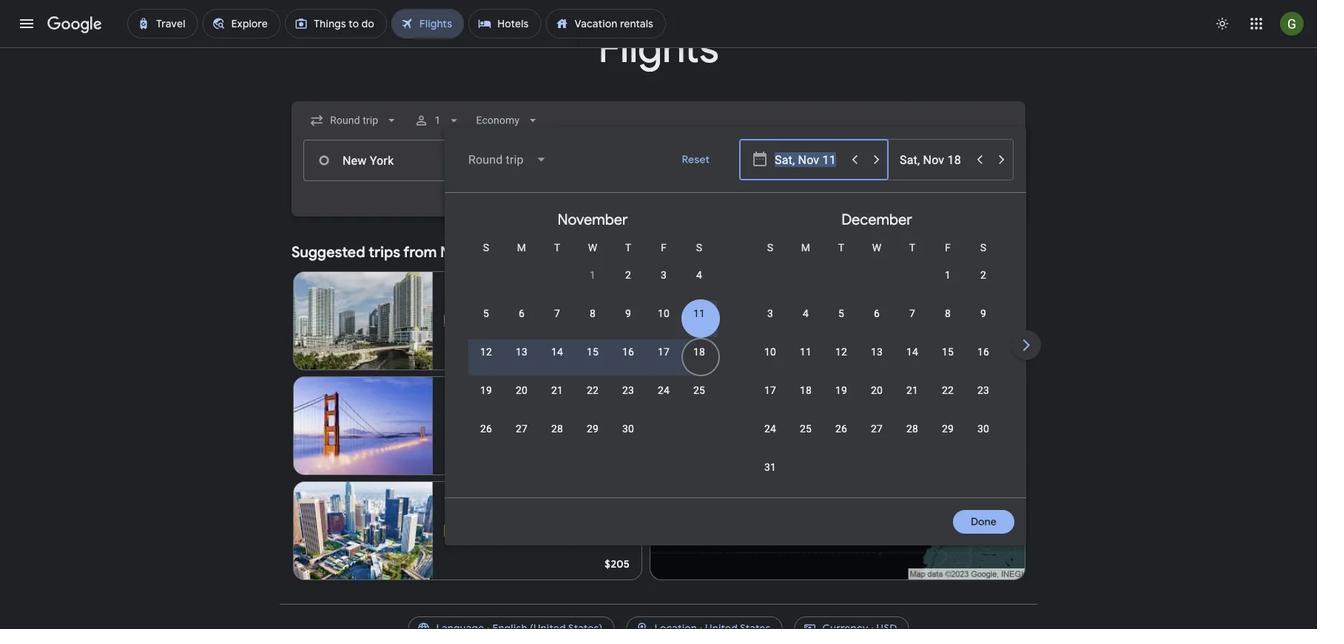 Task type: vqa. For each thing, say whether or not it's contained in the screenshot.
December 1 button
yes



Task type: describe. For each thing, give the bounding box(es) containing it.
20 for wed, dec 20 element
[[871, 385, 883, 397]]

$205
[[605, 558, 630, 571]]

2 22 button from the left
[[930, 383, 966, 419]]

2 for december
[[981, 269, 987, 281]]

1 for fri, dec 1 element
[[945, 269, 951, 281]]

f for november
[[661, 242, 667, 254]]

3 t from the left
[[838, 242, 845, 254]]

2 7 button from the left
[[895, 306, 930, 342]]

nov for san
[[445, 405, 463, 417]]

2 28 button from the left
[[895, 422, 930, 457]]

los angeles nov 23 – 29
[[445, 494, 511, 523]]

sat, dec 2 element
[[981, 268, 987, 283]]

10 for sun, dec 10 'element'
[[765, 346, 776, 358]]

0 horizontal spatial 24 button
[[646, 383, 682, 419]]

2 15 button from the left
[[930, 345, 966, 380]]

19 inside suggested trips from new york region
[[532, 315, 544, 327]]

sat, dec 9 element
[[981, 306, 987, 321]]

11 hr 52 min
[[501, 420, 560, 432]]

1 20 button from the left
[[504, 383, 540, 419]]

1 vertical spatial 24 button
[[753, 422, 788, 457]]

Flight search field
[[280, 101, 1303, 546]]

2 5 button from the left
[[824, 306, 859, 342]]

francisco
[[468, 389, 522, 404]]

10 for fri, nov 10 element
[[658, 308, 670, 320]]

row containing 19
[[469, 377, 717, 419]]

$58
[[612, 348, 630, 361]]

9 button inside december row group
[[966, 306, 1001, 342]]

1 vertical spatial 4 button
[[788, 306, 824, 342]]

3 s from the left
[[767, 242, 774, 254]]

23 for thu, nov 23 element
[[622, 385, 634, 397]]

san
[[445, 389, 465, 404]]

1 s from the left
[[483, 242, 489, 254]]

sat, dec 16 element
[[978, 345, 990, 360]]

21 for the tue, nov 21 element
[[551, 385, 563, 397]]

2 14 button from the left
[[895, 345, 930, 380]]

6 for wed, dec 6 element
[[874, 308, 880, 320]]

1 27 button from the left
[[504, 422, 540, 457]]

28 for thu, dec 28 element
[[907, 423, 919, 435]]

min for miami
[[547, 315, 565, 327]]

wed, nov 22 element
[[587, 383, 599, 398]]

mon, dec 25 element
[[800, 422, 812, 437]]

tue, nov 28 element
[[551, 422, 563, 437]]

12 for 'sun, nov 12' element
[[480, 346, 492, 358]]

3 for 3 hr 19 min
[[512, 315, 518, 327]]

destinations
[[947, 246, 1008, 259]]

9 button inside the november row group
[[611, 306, 646, 342]]

24 for sun, dec 24 element on the bottom
[[765, 423, 776, 435]]

Return text field
[[899, 141, 1001, 181]]

31
[[765, 462, 776, 474]]

23 for "sat, dec 23" element
[[978, 385, 990, 397]]

m for november
[[517, 242, 526, 254]]

11 for mon, dec 11 element
[[800, 346, 812, 358]]

mon, nov 20 element
[[516, 383, 528, 398]]

5 for 'sun, nov 5' element
[[483, 308, 489, 320]]

w for december
[[872, 242, 882, 254]]

thu, nov 2 element
[[625, 268, 631, 283]]

mon, dec 4 element
[[803, 306, 809, 321]]

0 vertical spatial 10 button
[[646, 306, 682, 342]]

1 29 button from the left
[[575, 422, 611, 457]]

11 for sat, nov 11, departure date. element on the right
[[694, 308, 705, 320]]

2 button for november
[[611, 268, 646, 303]]

explore destinations
[[908, 246, 1008, 259]]

1 8 button from the left
[[575, 306, 611, 342]]

done
[[971, 516, 997, 529]]

20 – 27,
[[465, 300, 502, 312]]

thu, dec 21 element
[[907, 383, 919, 398]]

sat, nov 25 element
[[694, 383, 705, 398]]

6 for mon, nov 6 element
[[519, 308, 525, 320]]

explore
[[908, 246, 945, 259]]

8 for wed, nov 8 element
[[590, 308, 596, 320]]

1 button for november
[[575, 268, 611, 303]]

Return text field
[[900, 140, 968, 180]]

november
[[558, 210, 628, 229]]

angeles
[[466, 494, 511, 509]]

15 for 'wed, nov 15' element on the left bottom of page
[[587, 346, 599, 358]]

sun, nov 12 element
[[480, 345, 492, 360]]

14 for thu, dec 14 element
[[907, 346, 919, 358]]

27 for the mon, nov 27 element
[[516, 423, 528, 435]]

november row group
[[451, 199, 735, 492]]

29 for the fri, dec 29 element
[[942, 423, 954, 435]]

wed, dec 20 element
[[871, 383, 883, 398]]

los
[[445, 494, 464, 509]]

22 for wed, nov 22 element
[[587, 385, 599, 397]]

1 vertical spatial 17 button
[[753, 383, 788, 419]]

1 19 button from the left
[[469, 383, 504, 419]]

29 for wed, nov 29 element
[[587, 423, 599, 435]]

tue, dec 19 element
[[836, 383, 848, 398]]

fri, nov 24 element
[[658, 383, 670, 398]]

2 t from the left
[[625, 242, 632, 254]]

7 for thu, dec 7 element on the right of page
[[910, 308, 916, 320]]

wed, nov 8 element
[[590, 306, 596, 321]]

wed, nov 15 element
[[587, 345, 599, 360]]

30 – dec
[[466, 405, 508, 417]]

205 US dollars text field
[[605, 558, 630, 571]]

mon, dec 18 element
[[800, 383, 812, 398]]

hr for san francisco
[[515, 420, 525, 432]]

9 for thu, nov 9 "element"
[[625, 308, 631, 320]]

december row group
[[735, 199, 1019, 496]]

december
[[842, 210, 912, 229]]

sat, dec 23 element
[[978, 383, 990, 398]]

suggested
[[292, 243, 365, 262]]

thu, nov 23 element
[[622, 383, 634, 398]]

24 for fri, nov 24 element
[[658, 385, 670, 397]]

0 vertical spatial 25 button
[[682, 383, 717, 419]]

Departure text field
[[775, 140, 843, 180]]

0 vertical spatial 4 button
[[682, 268, 717, 303]]

explore destinations button
[[891, 241, 1026, 264]]

miami
[[445, 284, 478, 299]]

fri, dec 1 element
[[945, 268, 951, 283]]

2024
[[505, 300, 529, 312]]

fri, dec 8 element
[[945, 306, 951, 321]]

2 8 button from the left
[[930, 306, 966, 342]]

26 for sun, nov 26 element
[[480, 423, 492, 435]]

1 26 button from the left
[[469, 422, 504, 457]]

sat, nov 18, return date. element
[[694, 345, 705, 360]]

trips
[[369, 243, 400, 262]]

1 t from the left
[[554, 242, 561, 254]]

w for november
[[588, 242, 598, 254]]

thu, nov 16 element
[[622, 345, 634, 360]]

1 horizontal spatial 11 button
[[788, 345, 824, 380]]

21 for thu, dec 21 element
[[907, 385, 919, 397]]

31 button
[[753, 460, 788, 496]]

22 for fri, dec 22 element
[[942, 385, 954, 397]]

3 for sun, dec 3 element
[[768, 308, 774, 320]]

sun, dec 3 element
[[768, 306, 774, 321]]

1 7 button from the left
[[540, 306, 575, 342]]

tue, nov 14 element
[[551, 345, 563, 360]]

15 for "fri, dec 15" element at the bottom right of the page
[[942, 346, 954, 358]]

frontier image
[[445, 315, 456, 327]]

1 stop
[[462, 420, 492, 432]]

0 horizontal spatial 11 button
[[682, 306, 717, 342]]

1 for wed, nov 1 element
[[590, 269, 596, 281]]

nonstop
[[462, 315, 503, 327]]

row group inside grid
[[1019, 199, 1303, 492]]

2 23 button from the left
[[966, 383, 1001, 419]]

spirit image
[[445, 526, 456, 537]]

58 US dollars text field
[[612, 348, 630, 361]]

17 for sun, dec 17 element at the right of the page
[[765, 385, 776, 397]]

sun, dec 31 element
[[765, 460, 776, 475]]

change appearance image
[[1205, 6, 1241, 41]]

19 for first 19 button from the left
[[480, 385, 492, 397]]

1 for 1 stop
[[462, 420, 468, 432]]

3 for fri, nov 3 element on the top of the page
[[661, 269, 667, 281]]

1 inside popup button
[[435, 114, 441, 127]]

12 for tue, dec 12 element
[[836, 346, 848, 358]]

fri, dec 15 element
[[942, 345, 954, 360]]

2 12 button from the left
[[824, 345, 859, 380]]

mon, nov 13 element
[[516, 345, 528, 360]]

4 for sat, nov 4 element
[[696, 269, 702, 281]]

thu, nov 30 element
[[622, 422, 634, 437]]

2 26 button from the left
[[824, 422, 859, 457]]

thu, nov 9 element
[[625, 306, 631, 321]]

flights
[[599, 22, 719, 74]]

row containing 10
[[753, 338, 1001, 380]]

grid inside the flight search box
[[451, 199, 1303, 507]]

17 button inside the november row group
[[646, 345, 682, 380]]



Task type: locate. For each thing, give the bounding box(es) containing it.
mon, nov 27 element
[[516, 422, 528, 437]]

2 5 from the left
[[839, 308, 845, 320]]

1 16 from the left
[[622, 346, 634, 358]]

1 horizontal spatial 16
[[978, 346, 990, 358]]

3 inside suggested trips from new york region
[[512, 315, 518, 327]]

1 horizontal spatial 8
[[945, 308, 951, 320]]

3 button up fri, nov 10 element
[[646, 268, 682, 303]]

11 inside suggested trips from new york region
[[501, 420, 513, 432]]

10
[[658, 308, 670, 320], [765, 346, 776, 358]]

5 button up tue, dec 12 element
[[824, 306, 859, 342]]

27 button
[[504, 422, 540, 457], [859, 422, 895, 457]]

1 21 button from the left
[[540, 383, 575, 419]]

row containing 24
[[753, 415, 1001, 457]]

8
[[590, 308, 596, 320], [945, 308, 951, 320]]

wed, dec 6 element
[[874, 306, 880, 321]]

1 horizontal spatial 29
[[942, 423, 954, 435]]

10 button up sun, dec 17 element at the right of the page
[[753, 345, 788, 380]]

18 inside december row group
[[800, 385, 812, 397]]

tue, dec 12 element
[[836, 345, 848, 360]]

0 horizontal spatial 23
[[622, 385, 634, 397]]

0 horizontal spatial 17
[[658, 346, 670, 358]]

0 horizontal spatial 10 button
[[646, 306, 682, 342]]

2 button up thu, nov 9 "element"
[[611, 268, 646, 303]]

2 27 button from the left
[[859, 422, 895, 457]]

1 inside the november row group
[[590, 269, 596, 281]]

reset button
[[664, 142, 728, 178]]

s right new
[[483, 242, 489, 254]]

6 button up mon, nov 13 element
[[504, 306, 540, 342]]

0 vertical spatial 18
[[694, 346, 705, 358]]

tue, nov 21 element
[[551, 383, 563, 398]]

3 button inside the november row group
[[646, 268, 682, 303]]

tue, nov 7 element
[[554, 306, 560, 321]]

miami jan 20 – 27, 2024
[[445, 284, 529, 312]]

1 29 from the left
[[587, 423, 599, 435]]

4 t from the left
[[909, 242, 916, 254]]

1 w from the left
[[588, 242, 598, 254]]

14
[[551, 346, 563, 358], [907, 346, 919, 358]]

0 vertical spatial 24
[[658, 385, 670, 397]]

16 inside december row group
[[978, 346, 990, 358]]

1 30 button from the left
[[611, 422, 646, 457]]

0 horizontal spatial 9 button
[[611, 306, 646, 342]]

sat, nov 4 element
[[696, 268, 702, 283]]

2 13 from the left
[[871, 346, 883, 358]]

1 vertical spatial 10
[[765, 346, 776, 358]]

tue, dec 26 element
[[836, 422, 848, 437]]

2 20 from the left
[[871, 385, 883, 397]]

1 horizontal spatial 6
[[519, 308, 525, 320]]

9 for the sat, dec 9 'element'
[[981, 308, 987, 320]]

28 inside the november row group
[[551, 423, 563, 435]]

suggested trips from new york
[[292, 243, 504, 262]]

4 inside the november row group
[[696, 269, 702, 281]]

1 inside december row group
[[945, 269, 951, 281]]

0 horizontal spatial 10
[[658, 308, 670, 320]]

0 horizontal spatial 30 button
[[611, 422, 646, 457]]

1 horizontal spatial 9 button
[[966, 306, 1001, 342]]

m up mon, dec 4 element
[[801, 242, 811, 254]]

16 for sat, dec 16 element
[[978, 346, 990, 358]]

row containing 17
[[753, 377, 1001, 419]]

wed, nov 29 element
[[587, 422, 599, 437]]

min right 52
[[542, 420, 560, 432]]

0 horizontal spatial 9
[[625, 308, 631, 320]]

10 left mon, dec 11 element
[[765, 346, 776, 358]]

26
[[480, 423, 492, 435], [836, 423, 848, 435]]

22 inside december row group
[[942, 385, 954, 397]]

2 19 button from the left
[[824, 383, 859, 419]]

sat, dec 30 element
[[978, 422, 990, 437]]

12 button
[[469, 345, 504, 380], [824, 345, 859, 380]]

24 left mon, dec 25 element
[[765, 423, 776, 435]]

0 horizontal spatial 20 button
[[504, 383, 540, 419]]

None field
[[303, 107, 405, 134], [470, 107, 546, 134], [457, 142, 559, 178], [303, 107, 405, 134], [470, 107, 546, 134], [457, 142, 559, 178]]

1 horizontal spatial 27 button
[[859, 422, 895, 457]]

1 horizontal spatial 4 button
[[788, 306, 824, 342]]

2 m from the left
[[801, 242, 811, 254]]

8 button up "fri, dec 15" element at the bottom right of the page
[[930, 306, 966, 342]]

1 horizontal spatial 12
[[836, 346, 848, 358]]

w up wed, nov 1 element
[[588, 242, 598, 254]]

1 2 from the left
[[625, 269, 631, 281]]

28 button
[[540, 422, 575, 457], [895, 422, 930, 457]]

17 inside december row group
[[765, 385, 776, 397]]

23 – 29
[[466, 510, 501, 523]]

15 inside december row group
[[942, 346, 954, 358]]

11
[[694, 308, 705, 320], [800, 346, 812, 358], [501, 420, 513, 432]]

20 button up 11 hr 52 min
[[504, 383, 540, 419]]

2 7 from the left
[[910, 308, 916, 320]]

7 inside the november row group
[[554, 308, 560, 320]]

row group
[[1019, 199, 1303, 492]]

2 button for december
[[966, 268, 1001, 303]]

9 right wed, nov 8 element
[[625, 308, 631, 320]]

sun, dec 24 element
[[765, 422, 776, 437]]

suggested trips from new york region
[[292, 235, 1026, 587]]

from
[[404, 243, 437, 262]]

28
[[551, 423, 563, 435], [907, 423, 919, 435]]

s
[[483, 242, 489, 254], [696, 242, 703, 254], [767, 242, 774, 254], [981, 242, 987, 254]]

27
[[516, 423, 528, 435], [871, 423, 883, 435]]

17
[[658, 346, 670, 358], [765, 385, 776, 397]]

26 inside december row group
[[836, 423, 848, 435]]

None text field
[[303, 140, 512, 181]]

1 28 from the left
[[551, 423, 563, 435]]

s up sun, dec 3 element
[[767, 242, 774, 254]]

13 button up mon, nov 20 element
[[504, 345, 540, 380]]

1 horizontal spatial 3 button
[[753, 306, 788, 342]]

1 horizontal spatial 26 button
[[824, 422, 859, 457]]

1 20 from the left
[[516, 385, 528, 397]]

19
[[532, 315, 544, 327], [480, 385, 492, 397], [836, 385, 848, 397]]

19 inside the november row group
[[480, 385, 492, 397]]

17 inside the november row group
[[658, 346, 670, 358]]

1 horizontal spatial 30 button
[[966, 422, 1001, 457]]

0 horizontal spatial 11
[[501, 420, 513, 432]]

24 inside december row group
[[765, 423, 776, 435]]

1 12 from the left
[[480, 346, 492, 358]]

mon, nov 6 element
[[519, 306, 525, 321]]

25 button right fri, nov 24 element
[[682, 383, 717, 419]]

3 button inside row
[[753, 306, 788, 342]]

0 vertical spatial 10
[[658, 308, 670, 320]]

nov down san
[[445, 405, 463, 417]]

20 right sun, nov 19 'element'
[[516, 385, 528, 397]]

18 button
[[682, 345, 717, 380], [788, 383, 824, 419]]

12 button up sun, nov 19 'element'
[[469, 345, 504, 380]]

15 button
[[575, 345, 611, 380], [930, 345, 966, 380]]

27 inside december row group
[[871, 423, 883, 435]]

17 left sat, nov 18, return date. element
[[658, 346, 670, 358]]

2 button
[[611, 268, 646, 303], [966, 268, 1001, 303]]

1 13 from the left
[[516, 346, 528, 358]]

s up sat, dec 2 element
[[981, 242, 987, 254]]

grid containing november
[[451, 199, 1303, 507]]

2 16 button from the left
[[966, 345, 1001, 380]]

0 horizontal spatial 13 button
[[504, 345, 540, 380]]

8 button up 'wed, nov 15' element on the left bottom of page
[[575, 306, 611, 342]]

1 15 button from the left
[[575, 345, 611, 380]]

30 button right wed, nov 29 element
[[611, 422, 646, 457]]

22 button
[[575, 383, 611, 419], [930, 383, 966, 419]]

f for december
[[945, 242, 951, 254]]

26 for tue, dec 26 element
[[836, 423, 848, 435]]

f inside december row group
[[945, 242, 951, 254]]

6 inside december row group
[[874, 308, 880, 320]]

28 for tue, nov 28 element
[[551, 423, 563, 435]]

1 2 button from the left
[[611, 268, 646, 303]]

2 30 button from the left
[[966, 422, 1001, 457]]

29 button left thu, nov 30 element
[[575, 422, 611, 457]]

8 button
[[575, 306, 611, 342], [930, 306, 966, 342]]

0 horizontal spatial 15 button
[[575, 345, 611, 380]]

sun, dec 17 element
[[765, 383, 776, 398]]

0 horizontal spatial 12 button
[[469, 345, 504, 380]]

1 horizontal spatial 27
[[871, 423, 883, 435]]

5 inside december row group
[[839, 308, 845, 320]]

nov
[[445, 405, 463, 417], [445, 510, 463, 523]]

26 button right mon, dec 25 element
[[824, 422, 859, 457]]

14 right the "wed, dec 13" element
[[907, 346, 919, 358]]

2 15 from the left
[[942, 346, 954, 358]]

13 for the "wed, dec 13" element
[[871, 346, 883, 358]]

28 button right wed, dec 27 element
[[895, 422, 930, 457]]

1 horizontal spatial 13 button
[[859, 345, 895, 380]]

4 s from the left
[[981, 242, 987, 254]]

m for december
[[801, 242, 811, 254]]

tue, dec 5 element
[[839, 306, 845, 321]]

1 vertical spatial 10 button
[[753, 345, 788, 380]]

1 28 button from the left
[[540, 422, 575, 457]]

thu, dec 14 element
[[907, 345, 919, 360]]

25 inside december row group
[[800, 423, 812, 435]]

1 horizontal spatial 10 button
[[753, 345, 788, 380]]

19 button
[[469, 383, 504, 419], [824, 383, 859, 419]]

wed, dec 13 element
[[871, 345, 883, 360]]

20
[[516, 385, 528, 397], [871, 385, 883, 397]]

24 button up "31"
[[753, 422, 788, 457]]

1 nov from the top
[[445, 405, 463, 417]]

1 horizontal spatial 8 button
[[930, 306, 966, 342]]

m
[[517, 242, 526, 254], [801, 242, 811, 254]]

row containing 5
[[469, 300, 717, 342]]

27 left tue, nov 28 element
[[516, 423, 528, 435]]

1 button
[[408, 103, 467, 138]]

6 inside the november row group
[[519, 308, 525, 320]]

26 down 30 – dec
[[480, 423, 492, 435]]

6 inside san francisco nov 30 – dec 6
[[510, 405, 516, 417]]

1 26 from the left
[[480, 423, 492, 435]]

12 inside december row group
[[836, 346, 848, 358]]

25 for mon, dec 25 element
[[800, 423, 812, 435]]

26 inside the november row group
[[480, 423, 492, 435]]

nov inside san francisco nov 30 – dec 6
[[445, 405, 463, 417]]

2 9 button from the left
[[966, 306, 1001, 342]]

4 for mon, dec 4 element
[[803, 308, 809, 320]]

1 vertical spatial min
[[542, 420, 560, 432]]

5 left "2024"
[[483, 308, 489, 320]]

2 21 from the left
[[907, 385, 919, 397]]

fri, nov 10 element
[[658, 306, 670, 321]]

0 horizontal spatial 27 button
[[504, 422, 540, 457]]

18 button up mon, dec 25 element
[[788, 383, 824, 419]]

min
[[547, 315, 565, 327], [542, 420, 560, 432]]

0 horizontal spatial 13
[[516, 346, 528, 358]]

18 button inside the november row group
[[682, 345, 717, 380]]

sun, nov 26 element
[[480, 422, 492, 437]]

reset
[[682, 153, 710, 167]]

12 button up tue, dec 19 element on the right bottom
[[824, 345, 859, 380]]

2 1 button from the left
[[930, 268, 966, 303]]

0 horizontal spatial 3 button
[[646, 268, 682, 303]]

30 button inside the november row group
[[611, 422, 646, 457]]

30 button inside december row group
[[966, 422, 1001, 457]]

0 horizontal spatial 29 button
[[575, 422, 611, 457]]

12 inside the november row group
[[480, 346, 492, 358]]

7 inside december row group
[[910, 308, 916, 320]]

30 for thu, nov 30 element
[[622, 423, 634, 435]]

6 button up the "wed, dec 13" element
[[859, 306, 895, 342]]

1 horizontal spatial 6 button
[[859, 306, 895, 342]]

18 for sat, nov 18, return date. element
[[694, 346, 705, 358]]

25 right fri, nov 24 element
[[694, 385, 705, 397]]

11 inside the november row group
[[694, 308, 705, 320]]

1 13 button from the left
[[504, 345, 540, 380]]

0 horizontal spatial 18 button
[[682, 345, 717, 380]]

0 vertical spatial hr
[[520, 315, 530, 327]]

19 inside december row group
[[836, 385, 848, 397]]

4 button
[[682, 268, 717, 303], [788, 306, 824, 342]]

1 f from the left
[[661, 242, 667, 254]]

28 right wed, dec 27 element
[[907, 423, 919, 435]]

30 button right the fri, dec 29 element
[[966, 422, 1001, 457]]

19 right mon, nov 6 element
[[532, 315, 544, 327]]

3 button
[[646, 268, 682, 303], [753, 306, 788, 342]]

20 for mon, nov 20 element
[[516, 385, 528, 397]]

2 inside the november row group
[[625, 269, 631, 281]]

3 button up sun, dec 10 'element'
[[753, 306, 788, 342]]

2 down destinations at the right of page
[[981, 269, 987, 281]]

24 button right thu, nov 23 element
[[646, 383, 682, 419]]

11 inside december row group
[[800, 346, 812, 358]]

hr down "2024"
[[520, 315, 530, 327]]

2
[[625, 269, 631, 281], [981, 269, 987, 281]]

1 22 button from the left
[[575, 383, 611, 419]]

f inside the november row group
[[661, 242, 667, 254]]

8 right thu, dec 7 element on the right of page
[[945, 308, 951, 320]]

row containing 12
[[469, 338, 717, 380]]

22 right thu, dec 21 element
[[942, 385, 954, 397]]

2 f from the left
[[945, 242, 951, 254]]

1 16 button from the left
[[611, 345, 646, 380]]

1 vertical spatial 17
[[765, 385, 776, 397]]

10 inside december row group
[[765, 346, 776, 358]]

1 27 from the left
[[516, 423, 528, 435]]

0 horizontal spatial 12
[[480, 346, 492, 358]]

29 inside december row group
[[942, 423, 954, 435]]

2 23 from the left
[[978, 385, 990, 397]]

1 horizontal spatial 22
[[942, 385, 954, 397]]

7
[[554, 308, 560, 320], [910, 308, 916, 320]]

14 button
[[540, 345, 575, 380], [895, 345, 930, 380]]

1 button up wed, nov 8 element
[[575, 268, 611, 303]]

10 inside the november row group
[[658, 308, 670, 320]]

2 inside december row group
[[981, 269, 987, 281]]

1 14 from the left
[[551, 346, 563, 358]]

30 right the fri, dec 29 element
[[978, 423, 990, 435]]

5 button up 'sun, nov 12' element
[[469, 306, 504, 342]]

1 horizontal spatial 21
[[907, 385, 919, 397]]

hr left 52
[[515, 420, 525, 432]]

1 horizontal spatial 4
[[803, 308, 809, 320]]

26 button
[[469, 422, 504, 457], [824, 422, 859, 457]]

2 22 from the left
[[942, 385, 954, 397]]

1
[[435, 114, 441, 127], [590, 269, 596, 281], [945, 269, 951, 281], [462, 420, 468, 432]]

2 for november
[[625, 269, 631, 281]]

7 left 'fri, dec 8' element
[[910, 308, 916, 320]]

sat, nov 11, departure date. element
[[694, 306, 705, 321]]

5
[[483, 308, 489, 320], [839, 308, 845, 320]]

12 down nonstop
[[480, 346, 492, 358]]

30 inside december row group
[[978, 423, 990, 435]]

52
[[528, 420, 540, 432]]

3 hr 19 min
[[512, 315, 565, 327]]

Departure text field
[[774, 141, 876, 181]]

20 inside december row group
[[871, 385, 883, 397]]

22
[[587, 385, 599, 397], [942, 385, 954, 397]]

21 button
[[540, 383, 575, 419], [895, 383, 930, 419]]

thu, dec 28 element
[[907, 422, 919, 437]]

9 inside december row group
[[981, 308, 987, 320]]

2 right wed, nov 1 element
[[625, 269, 631, 281]]

fri, dec 29 element
[[942, 422, 954, 437]]

row containing 26
[[469, 415, 646, 457]]

2 29 from the left
[[942, 423, 954, 435]]

1 horizontal spatial 25 button
[[788, 422, 824, 457]]

19 button up 'stop'
[[469, 383, 504, 419]]

0 horizontal spatial 7
[[554, 308, 560, 320]]

1 12 button from the left
[[469, 345, 504, 380]]

13 button
[[504, 345, 540, 380], [859, 345, 895, 380]]

19 up 30 – dec
[[480, 385, 492, 397]]

1 vertical spatial nov
[[445, 510, 463, 523]]

1 horizontal spatial 19 button
[[824, 383, 859, 419]]

3 right thu, nov 2 element
[[661, 269, 667, 281]]

29 inside the november row group
[[587, 423, 599, 435]]

york
[[474, 243, 504, 262]]

20 inside the november row group
[[516, 385, 528, 397]]

0 horizontal spatial 5
[[483, 308, 489, 320]]

17 left "mon, dec 18" element
[[765, 385, 776, 397]]

2 20 button from the left
[[859, 383, 895, 419]]

6 left thu, dec 7 element on the right of page
[[874, 308, 880, 320]]

0 horizontal spatial 28 button
[[540, 422, 575, 457]]

1 horizontal spatial 18
[[800, 385, 812, 397]]

done button
[[953, 505, 1015, 540]]

27 button left tue, nov 28 element
[[504, 422, 540, 457]]

fri, dec 22 element
[[942, 383, 954, 398]]

0 horizontal spatial 15
[[587, 346, 599, 358]]

14 right mon, nov 13 element
[[551, 346, 563, 358]]

13 down 3 hr 19 min
[[516, 346, 528, 358]]

main menu image
[[18, 15, 36, 33]]

4 right fri, nov 3 element on the top of the page
[[696, 269, 702, 281]]

23 button up thu, nov 30 element
[[611, 383, 646, 419]]

2 14 from the left
[[907, 346, 919, 358]]

san francisco nov 30 – dec 6
[[445, 389, 522, 417]]

1 horizontal spatial 29 button
[[930, 422, 966, 457]]

2 2 from the left
[[981, 269, 987, 281]]

0 horizontal spatial 4
[[696, 269, 702, 281]]

2 s from the left
[[696, 242, 703, 254]]

s up sat, nov 4 element
[[696, 242, 703, 254]]

2 29 button from the left
[[930, 422, 966, 457]]

1 horizontal spatial w
[[872, 242, 882, 254]]

29 right thu, dec 28 element
[[942, 423, 954, 435]]

5 button
[[469, 306, 504, 342], [824, 306, 859, 342]]

2 26 from the left
[[836, 423, 848, 435]]

19 button up tue, dec 26 element
[[824, 383, 859, 419]]

15 inside the november row group
[[587, 346, 599, 358]]

25 left tue, dec 26 element
[[800, 423, 812, 435]]

1 horizontal spatial 13
[[871, 346, 883, 358]]

jan
[[445, 300, 462, 312]]

2 w from the left
[[872, 242, 882, 254]]

25 inside the november row group
[[694, 385, 705, 397]]

0 horizontal spatial 3
[[512, 315, 518, 327]]

16 button
[[611, 345, 646, 380], [966, 345, 1001, 380]]

30 button
[[611, 422, 646, 457], [966, 422, 1001, 457]]

24 button
[[646, 383, 682, 419], [753, 422, 788, 457]]

27 inside the november row group
[[516, 423, 528, 435]]

1 button up 'fri, dec 8' element
[[930, 268, 966, 303]]

1 9 button from the left
[[611, 306, 646, 342]]

27 right tue, dec 26 element
[[871, 423, 883, 435]]

18 right fri, nov 17 element
[[694, 346, 705, 358]]

18
[[694, 346, 705, 358], [800, 385, 812, 397]]

0 horizontal spatial 25
[[694, 385, 705, 397]]

0 horizontal spatial 30
[[622, 423, 634, 435]]

1 7 from the left
[[554, 308, 560, 320]]

15
[[587, 346, 599, 358], [942, 346, 954, 358]]

20 right tue, dec 19 element on the right bottom
[[871, 385, 883, 397]]

t
[[554, 242, 561, 254], [625, 242, 632, 254], [838, 242, 845, 254], [909, 242, 916, 254]]

1 m from the left
[[517, 242, 526, 254]]

wed, dec 27 element
[[871, 422, 883, 437]]

nov for los
[[445, 510, 463, 523]]

1 button
[[575, 268, 611, 303], [930, 268, 966, 303]]

2 28 from the left
[[907, 423, 919, 435]]

w inside the november row group
[[588, 242, 598, 254]]

m right york
[[517, 242, 526, 254]]

14 inside december row group
[[907, 346, 919, 358]]

30
[[622, 423, 634, 435], [978, 423, 990, 435]]

11 for 11 hr 52 min
[[501, 420, 513, 432]]

2 8 from the left
[[945, 308, 951, 320]]

7 for tue, nov 7 element
[[554, 308, 560, 320]]

9 button up thu, nov 16 element
[[611, 306, 646, 342]]

23 inside the november row group
[[622, 385, 634, 397]]

0 horizontal spatial 25 button
[[682, 383, 717, 419]]

11 left tue, dec 12 element
[[800, 346, 812, 358]]

16
[[622, 346, 634, 358], [978, 346, 990, 358]]

4 button up sat, nov 11, departure date. element on the right
[[682, 268, 717, 303]]

2 13 button from the left
[[859, 345, 895, 380]]

2 21 button from the left
[[895, 383, 930, 419]]

25
[[694, 385, 705, 397], [800, 423, 812, 435]]

1 vertical spatial 25 button
[[788, 422, 824, 457]]

stop
[[471, 420, 492, 432]]

9 inside the november row group
[[625, 308, 631, 320]]

11 left the mon, nov 27 element
[[501, 420, 513, 432]]

w inside december row group
[[872, 242, 882, 254]]

28 right 52
[[551, 423, 563, 435]]

3 inside the november row group
[[661, 269, 667, 281]]

0 horizontal spatial 18
[[694, 346, 705, 358]]

5 for 'tue, dec 5' "element"
[[839, 308, 845, 320]]

12 left the "wed, dec 13" element
[[836, 346, 848, 358]]

m inside december row group
[[801, 242, 811, 254]]

19 for first 19 button from right
[[836, 385, 848, 397]]

8 for 'fri, dec 8' element
[[945, 308, 951, 320]]

sun, dec 10 element
[[765, 345, 776, 360]]

11 button up "mon, dec 18" element
[[788, 345, 824, 380]]

17 button
[[646, 345, 682, 380], [753, 383, 788, 419]]

11 button
[[682, 306, 717, 342], [788, 345, 824, 380]]

1 vertical spatial hr
[[515, 420, 525, 432]]

1 horizontal spatial 12 button
[[824, 345, 859, 380]]

2 30 from the left
[[978, 423, 990, 435]]

22 inside the november row group
[[587, 385, 599, 397]]

0 horizontal spatial 1 button
[[575, 268, 611, 303]]

4 inside december row group
[[803, 308, 809, 320]]

0 horizontal spatial 26 button
[[469, 422, 504, 457]]

1 horizontal spatial f
[[945, 242, 951, 254]]

sun, nov 19 element
[[480, 383, 492, 398]]

0 vertical spatial 4
[[696, 269, 702, 281]]

4 button up mon, dec 11 element
[[788, 306, 824, 342]]

hr for miami
[[520, 315, 530, 327]]

3 inside december row group
[[768, 308, 774, 320]]

grid
[[451, 199, 1303, 507]]

2 27 from the left
[[871, 423, 883, 435]]

28 inside december row group
[[907, 423, 919, 435]]

6
[[519, 308, 525, 320], [874, 308, 880, 320], [510, 405, 516, 417]]

17 for fri, nov 17 element
[[658, 346, 670, 358]]

mon, dec 11 element
[[800, 345, 812, 360]]

1 vertical spatial 11 button
[[788, 345, 824, 380]]

1 horizontal spatial 14
[[907, 346, 919, 358]]

18 button inside december row group
[[788, 383, 824, 419]]

16 for thu, nov 16 element
[[622, 346, 634, 358]]

14 button up the tue, nov 21 element
[[540, 345, 575, 380]]

3
[[661, 269, 667, 281], [768, 308, 774, 320], [512, 315, 518, 327]]

1 14 button from the left
[[540, 345, 575, 380]]

1 21 from the left
[[551, 385, 563, 397]]

6 up the mon, nov 27 element
[[510, 405, 516, 417]]

13 inside december row group
[[871, 346, 883, 358]]

m inside the november row group
[[517, 242, 526, 254]]

16 right "fri, dec 15" element at the bottom right of the page
[[978, 346, 990, 358]]

30 right wed, nov 29 element
[[622, 423, 634, 435]]

5 inside the november row group
[[483, 308, 489, 320]]

1 1 button from the left
[[575, 268, 611, 303]]

hr
[[520, 315, 530, 327], [515, 420, 525, 432]]

1 5 button from the left
[[469, 306, 504, 342]]

14 inside the november row group
[[551, 346, 563, 358]]

0 horizontal spatial 28
[[551, 423, 563, 435]]

1 horizontal spatial 3
[[661, 269, 667, 281]]

1 horizontal spatial 20 button
[[859, 383, 895, 419]]

18 right sun, dec 17 element at the right of the page
[[800, 385, 812, 397]]

14 button up thu, dec 21 element
[[895, 345, 930, 380]]

0 horizontal spatial 22 button
[[575, 383, 611, 419]]

25 button
[[682, 383, 717, 419], [788, 422, 824, 457]]

23 inside december row group
[[978, 385, 990, 397]]

20 button
[[504, 383, 540, 419], [859, 383, 895, 419]]

25 for the sat, nov 25 element
[[694, 385, 705, 397]]

nov inside los angeles nov 23 – 29
[[445, 510, 463, 523]]

2 button up the sat, dec 9 'element'
[[966, 268, 1001, 303]]

28 button left wed, nov 29 element
[[540, 422, 575, 457]]

1 vertical spatial 18 button
[[788, 383, 824, 419]]

8 inside december row group
[[945, 308, 951, 320]]

1 button for december
[[930, 268, 966, 303]]

23
[[622, 385, 634, 397], [978, 385, 990, 397]]

14 for tue, nov 14 element
[[551, 346, 563, 358]]

23 button up sat, dec 30 element
[[966, 383, 1001, 419]]

0 horizontal spatial 21
[[551, 385, 563, 397]]

0 horizontal spatial 21 button
[[540, 383, 575, 419]]

1 horizontal spatial 28 button
[[895, 422, 930, 457]]

24 inside the november row group
[[658, 385, 670, 397]]

row
[[575, 255, 717, 303], [930, 255, 1001, 303], [469, 300, 717, 342], [753, 300, 1001, 342], [469, 338, 717, 380], [753, 338, 1001, 380], [469, 377, 717, 419], [753, 377, 1001, 419], [469, 415, 646, 457], [753, 415, 1001, 457]]

13 for mon, nov 13 element
[[516, 346, 528, 358]]

2 9 from the left
[[981, 308, 987, 320]]

row containing 3
[[753, 300, 1001, 342]]

16 left fri, nov 17 element
[[622, 346, 634, 358]]

22 button up wed, nov 29 element
[[575, 383, 611, 419]]

1 horizontal spatial 28
[[907, 423, 919, 435]]

0 horizontal spatial 4 button
[[682, 268, 717, 303]]

thu, dec 7 element
[[910, 306, 916, 321]]

fri, nov 17 element
[[658, 345, 670, 360]]

1 vertical spatial 11
[[800, 346, 812, 358]]

8 right tue, nov 7 element
[[590, 308, 596, 320]]

23 left fri, nov 24 element
[[622, 385, 634, 397]]

sun, nov 5 element
[[483, 306, 489, 321]]

next image
[[1009, 328, 1044, 363]]

2 nov from the top
[[445, 510, 463, 523]]

1 horizontal spatial 1 button
[[930, 268, 966, 303]]

1 23 from the left
[[622, 385, 634, 397]]

13 inside the november row group
[[516, 346, 528, 358]]

30 inside the november row group
[[622, 423, 634, 435]]

1 horizontal spatial 2
[[981, 269, 987, 281]]

0 horizontal spatial 5 button
[[469, 306, 504, 342]]

0 horizontal spatial 6
[[510, 405, 516, 417]]

2 horizontal spatial 11
[[800, 346, 812, 358]]

0 horizontal spatial 26
[[480, 423, 492, 435]]

0 horizontal spatial 7 button
[[540, 306, 575, 342]]

1 5 from the left
[[483, 308, 489, 320]]

fri, nov 3 element
[[661, 268, 667, 283]]

2 16 from the left
[[978, 346, 990, 358]]

f
[[661, 242, 667, 254], [945, 242, 951, 254]]

new
[[440, 243, 471, 262]]

2 2 button from the left
[[966, 268, 1001, 303]]

1 horizontal spatial 23 button
[[966, 383, 1001, 419]]

0 vertical spatial 17 button
[[646, 345, 682, 380]]

6 button
[[504, 306, 540, 342], [859, 306, 895, 342]]

23 button
[[611, 383, 646, 419], [966, 383, 1001, 419]]

8 inside the november row group
[[590, 308, 596, 320]]

7 button
[[540, 306, 575, 342], [895, 306, 930, 342]]

1 30 from the left
[[622, 423, 634, 435]]

16 inside the november row group
[[622, 346, 634, 358]]

18 for "mon, dec 18" element
[[800, 385, 812, 397]]

min for san francisco
[[542, 420, 560, 432]]

1 15 from the left
[[587, 346, 599, 358]]

20 button up wed, dec 27 element
[[859, 383, 895, 419]]

1 9 from the left
[[625, 308, 631, 320]]

w
[[588, 242, 598, 254], [872, 242, 882, 254]]

21 inside the november row group
[[551, 385, 563, 397]]

2 12 from the left
[[836, 346, 848, 358]]

1 6 button from the left
[[504, 306, 540, 342]]

9 right 'fri, dec 8' element
[[981, 308, 987, 320]]

18 button up the sat, nov 25 element
[[682, 345, 717, 380]]

1 8 from the left
[[590, 308, 596, 320]]

1 22 from the left
[[587, 385, 599, 397]]

0 horizontal spatial 19 button
[[469, 383, 504, 419]]

frontier and spirit image
[[445, 420, 456, 432]]

9
[[625, 308, 631, 320], [981, 308, 987, 320]]

18 inside the november row group
[[694, 346, 705, 358]]

9 button
[[611, 306, 646, 342], [966, 306, 1001, 342]]

29
[[587, 423, 599, 435], [942, 423, 954, 435]]

1 vertical spatial 18
[[800, 385, 812, 397]]

4
[[696, 269, 702, 281], [803, 308, 809, 320]]

21 inside december row group
[[907, 385, 919, 397]]

27 for wed, dec 27 element
[[871, 423, 883, 435]]

min up tue, nov 14 element
[[547, 315, 565, 327]]

1 horizontal spatial 30
[[978, 423, 990, 435]]

9 button up sat, dec 16 element
[[966, 306, 1001, 342]]

1 23 button from the left
[[611, 383, 646, 419]]

30 for sat, dec 30 element
[[978, 423, 990, 435]]

2 6 button from the left
[[859, 306, 895, 342]]

10 right thu, nov 9 "element"
[[658, 308, 670, 320]]

1 inside suggested trips from new york region
[[462, 420, 468, 432]]

wed, nov 1 element
[[590, 268, 596, 283]]

0 horizontal spatial 16
[[622, 346, 634, 358]]

26 left wed, dec 27 element
[[836, 423, 848, 435]]

0 horizontal spatial 14
[[551, 346, 563, 358]]

7 button up thu, dec 14 element
[[895, 306, 930, 342]]

0 horizontal spatial 2
[[625, 269, 631, 281]]



